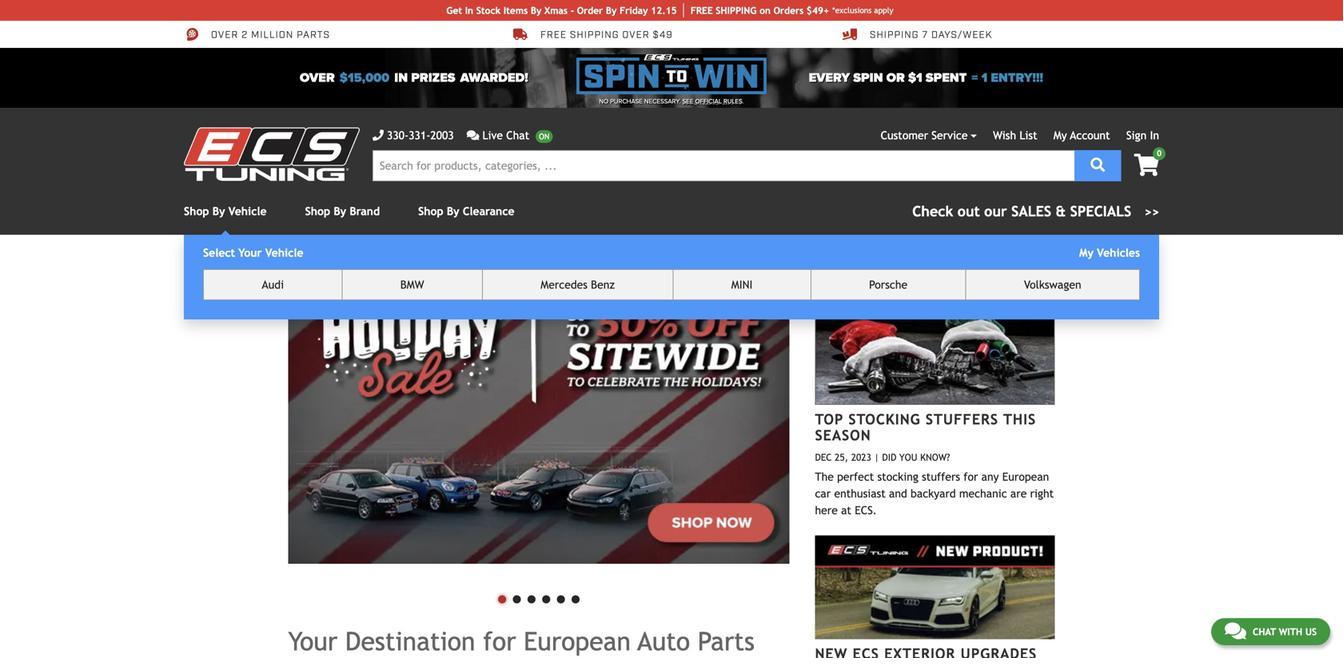 Task type: locate. For each thing, give the bounding box(es) containing it.
1 horizontal spatial in
[[1150, 129, 1160, 142]]

$15,000
[[340, 70, 390, 86]]

0 horizontal spatial my
[[1054, 129, 1067, 142]]

0 horizontal spatial in
[[465, 5, 474, 16]]

did
[[882, 452, 897, 463]]

vehicle
[[229, 205, 267, 218], [265, 247, 304, 260]]

ship
[[716, 5, 736, 16]]

1 horizontal spatial over
[[300, 70, 335, 86]]

official
[[695, 98, 722, 106]]

shop
[[184, 205, 209, 218], [305, 205, 330, 218], [418, 205, 444, 218]]

0 horizontal spatial for
[[483, 627, 516, 657]]

over left 2
[[211, 29, 239, 41]]

dec 25, 2023 | did you know? the perfect stocking stuffers for any european car enthusiast and backyard mechanic are right here at ecs.
[[815, 452, 1054, 517]]

1 vertical spatial my
[[1080, 247, 1094, 260]]

1 horizontal spatial shop
[[305, 205, 330, 218]]

mechanic
[[960, 488, 1007, 500]]

your
[[238, 247, 262, 260], [288, 627, 338, 657]]

my left account
[[1054, 129, 1067, 142]]

1 horizontal spatial my
[[1080, 247, 1094, 260]]

shop left brand
[[305, 205, 330, 218]]

right
[[1031, 488, 1054, 500]]

1 vertical spatial for
[[483, 627, 516, 657]]

mini
[[732, 279, 753, 292]]

1 vertical spatial over
[[300, 70, 335, 86]]

over down parts
[[300, 70, 335, 86]]

prizes
[[411, 70, 456, 86]]

shipping
[[870, 29, 919, 41]]

1 horizontal spatial your
[[288, 627, 338, 657]]

2
[[242, 29, 248, 41]]

all
[[1036, 280, 1048, 290]]

over inside over 2 million parts link
[[211, 29, 239, 41]]

in right get
[[465, 5, 474, 16]]

0 horizontal spatial over
[[211, 29, 239, 41]]

shipping 7 days/week
[[870, 29, 993, 41]]

in right sign
[[1150, 129, 1160, 142]]

live
[[483, 129, 503, 142]]

shipping
[[570, 29, 619, 41]]

ecs tuning 'spin to win' contest logo image
[[577, 54, 767, 94]]

chat with us
[[1253, 627, 1317, 638]]

*exclusions apply link
[[833, 4, 894, 16]]

over
[[623, 29, 650, 41]]

your destination for european auto parts
[[288, 627, 755, 657]]

you
[[900, 452, 918, 463]]

$1
[[908, 70, 923, 86]]

for left 'any'
[[964, 471, 978, 484]]

shop up the select
[[184, 205, 209, 218]]

0 vertical spatial my
[[1054, 129, 1067, 142]]

1 vertical spatial in
[[1150, 129, 1160, 142]]

0 horizontal spatial shop
[[184, 205, 209, 218]]

for inside dec 25, 2023 | did you know? the perfect stocking stuffers for any european car enthusiast and backyard mechanic are right here at ecs.
[[964, 471, 978, 484]]

vehicle up audi
[[265, 247, 304, 260]]

1 vertical spatial european
[[524, 627, 631, 657]]

shop for shop by clearance
[[418, 205, 444, 218]]

2 horizontal spatial shop
[[418, 205, 444, 218]]

3 shop from the left
[[418, 205, 444, 218]]

european inside dec 25, 2023 | did you know? the perfect stocking stuffers for any european car enthusiast and backyard mechanic are right here at ecs.
[[1003, 471, 1050, 484]]

over for over $15,000 in prizes
[[300, 70, 335, 86]]

6 • from the left
[[568, 582, 583, 615]]

by left brand
[[334, 205, 346, 218]]

1 shop from the left
[[184, 205, 209, 218]]

service
[[932, 129, 968, 142]]

-
[[571, 5, 574, 16]]

ecs
[[893, 274, 925, 294]]

over
[[211, 29, 239, 41], [300, 70, 335, 86]]

my for my vehicles
[[1080, 247, 1094, 260]]

0 horizontal spatial your
[[238, 247, 262, 260]]

330-331-2003
[[387, 129, 454, 142]]

0 vertical spatial over
[[211, 29, 239, 41]]

0 vertical spatial in
[[465, 5, 474, 16]]

1 horizontal spatial for
[[964, 471, 978, 484]]

customer service
[[881, 129, 968, 142]]

in
[[394, 70, 408, 86]]

shop left clearance on the top left of the page
[[418, 205, 444, 218]]

auto
[[638, 627, 690, 657]]

0 vertical spatial european
[[1003, 471, 1050, 484]]

mercedes
[[541, 279, 588, 292]]

get
[[447, 5, 462, 16]]

1 vertical spatial vehicle
[[265, 247, 304, 260]]

order
[[577, 5, 603, 16]]

sales
[[1012, 203, 1052, 220]]

=
[[972, 70, 978, 86]]

clearance
[[463, 205, 515, 218]]

0 vertical spatial vehicle
[[229, 205, 267, 218]]

this
[[1004, 411, 1037, 428]]

any
[[982, 471, 999, 484]]

chat with us link
[[1211, 619, 1331, 646]]

Search text field
[[373, 150, 1075, 182]]

0 vertical spatial chat
[[506, 129, 530, 142]]

for
[[964, 471, 978, 484], [483, 627, 516, 657]]

comments image
[[467, 130, 479, 141]]

specials
[[1071, 203, 1132, 220]]

items
[[504, 5, 528, 16]]

my left vehicles
[[1080, 247, 1094, 260]]

0 vertical spatial for
[[964, 471, 978, 484]]

free
[[691, 5, 713, 16]]

for down • • • • • •
[[483, 627, 516, 657]]

my for my account
[[1054, 129, 1067, 142]]

shop by clearance
[[418, 205, 515, 218]]

phone image
[[373, 130, 384, 141]]

european down • • • • • •
[[524, 627, 631, 657]]

vehicle up select your vehicle
[[229, 205, 267, 218]]

1
[[982, 70, 988, 86]]

european up are
[[1003, 471, 1050, 484]]

by up the select
[[213, 205, 225, 218]]

1 vertical spatial chat
[[1253, 627, 1276, 638]]

chat left with
[[1253, 627, 1276, 638]]

audi
[[262, 279, 284, 292]]

stuffers
[[922, 471, 961, 484]]

by right order
[[606, 5, 617, 16]]

2023
[[851, 452, 872, 463]]

2 shop from the left
[[305, 205, 330, 218]]

shipping 7 days/week link
[[843, 27, 993, 42]]

view
[[1011, 280, 1033, 290]]

1 horizontal spatial european
[[1003, 471, 1050, 484]]

•
[[495, 582, 510, 615], [510, 582, 524, 615], [524, 582, 539, 615], [539, 582, 554, 615], [554, 582, 568, 615], [568, 582, 583, 615]]

by left clearance on the top left of the page
[[447, 205, 460, 218]]

the
[[815, 471, 834, 484]]

and
[[889, 488, 908, 500]]

1 • from the left
[[495, 582, 510, 615]]

wish
[[993, 129, 1017, 142]]

5 • from the left
[[554, 582, 568, 615]]

in for sign
[[1150, 129, 1160, 142]]

backyard
[[911, 488, 956, 500]]

customer
[[881, 129, 929, 142]]

ecs.
[[855, 504, 877, 517]]

chat right the live
[[506, 129, 530, 142]]

ping
[[736, 5, 757, 16]]



Task type: describe. For each thing, give the bounding box(es) containing it.
shop by clearance link
[[418, 205, 515, 218]]

top stocking stuffers this season image
[[815, 301, 1055, 405]]

1 vertical spatial your
[[288, 627, 338, 657]]

volkswagen
[[1024, 279, 1082, 292]]

3 • from the left
[[524, 582, 539, 615]]

purchase
[[610, 98, 643, 106]]

2003
[[431, 129, 454, 142]]

perfect
[[837, 471, 874, 484]]

over for over 2 million parts
[[211, 29, 239, 41]]

330-331-2003 link
[[373, 127, 454, 144]]

by for shop by vehicle
[[213, 205, 225, 218]]

wish list link
[[993, 129, 1038, 142]]

new ecs exterior upgrades for your c7 rs7 image
[[815, 536, 1055, 640]]

get in stock items by xmas - order by friday 12.15
[[447, 5, 677, 16]]

generic - ecs holiday sale image
[[288, 274, 790, 565]]

0
[[1157, 149, 1162, 158]]

$49
[[653, 29, 673, 41]]

season
[[815, 427, 871, 444]]

brand
[[350, 205, 380, 218]]

at
[[841, 504, 852, 517]]

• • • • • •
[[495, 582, 583, 615]]

shop by vehicle link
[[184, 205, 267, 218]]

here
[[815, 504, 838, 517]]

live chat
[[483, 129, 530, 142]]

see
[[683, 98, 694, 106]]

.
[[743, 98, 744, 106]]

car
[[815, 488, 831, 500]]

shop for shop by vehicle
[[184, 205, 209, 218]]

orders
[[774, 5, 804, 16]]

over 2 million parts
[[211, 29, 330, 41]]

over 2 million parts link
[[184, 27, 330, 42]]

us
[[1306, 627, 1317, 638]]

sign
[[1127, 129, 1147, 142]]

shop for shop by brand
[[305, 205, 330, 218]]

ecs tuning image
[[184, 128, 360, 181]]

free ship ping on orders $49+ *exclusions apply
[[691, 5, 894, 16]]

&
[[1056, 203, 1066, 220]]

330-
[[387, 129, 409, 142]]

benz
[[591, 279, 615, 292]]

select your vehicle
[[203, 247, 304, 260]]

0 link
[[1122, 148, 1166, 178]]

sign in link
[[1127, 129, 1160, 142]]

0 vertical spatial your
[[238, 247, 262, 260]]

necessary.
[[645, 98, 681, 106]]

by for shop by clearance
[[447, 205, 460, 218]]

with
[[1279, 627, 1303, 638]]

entry!!!
[[991, 70, 1044, 86]]

shopping cart image
[[1134, 154, 1160, 176]]

enthusiast
[[834, 488, 886, 500]]

parts
[[698, 627, 755, 657]]

dec
[[815, 452, 832, 463]]

or
[[887, 70, 905, 86]]

live chat link
[[467, 127, 553, 144]]

wish list
[[993, 129, 1038, 142]]

are
[[1011, 488, 1027, 500]]

4 • from the left
[[539, 582, 554, 615]]

in for get
[[465, 5, 474, 16]]

my account
[[1054, 129, 1111, 142]]

rules
[[724, 98, 743, 106]]

0 horizontal spatial european
[[524, 627, 631, 657]]

12.15
[[651, 5, 677, 16]]

*exclusions
[[833, 6, 872, 15]]

over $15,000 in prizes
[[300, 70, 456, 86]]

comments image
[[1225, 622, 1247, 641]]

shop by brand
[[305, 205, 380, 218]]

1 horizontal spatial chat
[[1253, 627, 1276, 638]]

vehicle for shop by vehicle
[[229, 205, 267, 218]]

vehicles
[[1097, 247, 1140, 260]]

days/week
[[932, 29, 993, 41]]

mercedes benz
[[541, 279, 615, 292]]

no
[[599, 98, 609, 106]]

stocking
[[849, 411, 921, 428]]

by left xmas
[[531, 5, 542, 16]]

2 • from the left
[[510, 582, 524, 615]]

apply
[[874, 6, 894, 15]]

search image
[[1091, 158, 1105, 172]]

porsche
[[869, 279, 908, 292]]

spin
[[854, 70, 883, 86]]

top stocking stuffers this season
[[815, 411, 1037, 444]]

my account link
[[1054, 129, 1111, 142]]

bmw
[[400, 279, 424, 292]]

stocking
[[878, 471, 919, 484]]

0 horizontal spatial chat
[[506, 129, 530, 142]]

sign in
[[1127, 129, 1160, 142]]

|
[[874, 452, 880, 463]]

every
[[809, 70, 850, 86]]

friday
[[620, 5, 648, 16]]

on
[[760, 5, 771, 16]]

million
[[251, 29, 294, 41]]

by for shop by brand
[[334, 205, 346, 218]]

stock
[[476, 5, 501, 16]]

sales & specials link
[[913, 201, 1160, 222]]

shop by vehicle
[[184, 205, 267, 218]]

select
[[203, 247, 235, 260]]

vehicle for select your vehicle
[[265, 247, 304, 260]]

top stocking stuffers this season link
[[815, 411, 1037, 444]]

free shipping over $49
[[541, 29, 673, 41]]

no purchase necessary. see official rules .
[[599, 98, 744, 106]]

my vehicles
[[1080, 247, 1140, 260]]

shop by brand link
[[305, 205, 380, 218]]

sales & specials
[[1012, 203, 1132, 220]]



Task type: vqa. For each thing, say whether or not it's contained in the screenshot.
"SHOPPING CART" image
yes



